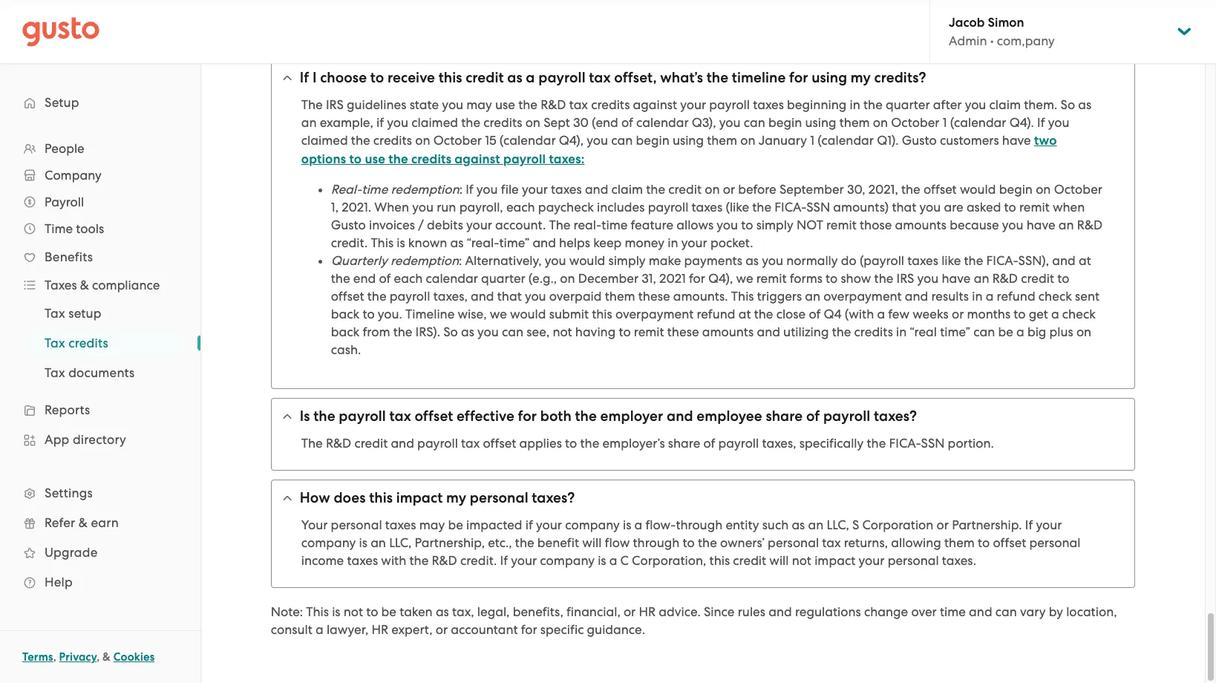 Task type: vqa. For each thing, say whether or not it's contained in the screenshot.
top using
yes



Task type: locate. For each thing, give the bounding box(es) containing it.
an inside : if you file your taxes and claim the credit on or before september 30, 2021, the offset would begin on october 1, 2021. when you run payroll, each paycheck includes payroll taxes (like the fica-ssn amounts) that you are asked to remit when gusto invoices / debits your account. the real-time feature allows you to simply not remit those amounts because you have an r&d credit. this is known as "real-time" and helps keep money in your pocket.
[[1059, 218, 1074, 233]]

impact up partnership,
[[396, 490, 443, 507]]

1 vertical spatial have
[[1027, 218, 1056, 233]]

1 vertical spatial will
[[770, 553, 789, 568]]

0 vertical spatial using
[[812, 69, 847, 86]]

offset
[[924, 182, 957, 197], [331, 289, 364, 304], [415, 408, 453, 425], [483, 436, 516, 451], [993, 536, 1026, 551]]

taxes,
[[433, 289, 468, 304], [762, 436, 797, 451]]

would up the see,
[[510, 307, 546, 322]]

list
[[0, 135, 201, 597], [0, 299, 201, 388]]

& for compliance
[[80, 278, 89, 293]]

your up benefit
[[536, 518, 562, 533]]

: up payroll,
[[459, 182, 463, 197]]

0 vertical spatial company
[[565, 518, 620, 533]]

r&d down 'when'
[[1077, 218, 1103, 233]]

company down benefit
[[540, 553, 595, 568]]

1 vertical spatial redemption
[[391, 253, 459, 268]]

or up allowing
[[937, 518, 949, 533]]

,
[[53, 651, 56, 664], [97, 651, 100, 664]]

1 vertical spatial begin
[[636, 133, 670, 148]]

employer
[[600, 408, 663, 425]]

irs).
[[416, 325, 440, 340]]

0 horizontal spatial time
[[362, 182, 388, 197]]

0 vertical spatial not
[[553, 325, 572, 340]]

not inside your personal taxes may be impacted if your company is a flow-through entity such as an llc, s corporation or partnership. if your company is an llc, partnership, etc., the benefit will flow through to the owners' personal tax returns, allowing them to offset personal income taxes with the r&d credit. if your company is a c corporation, this credit will not impact your personal taxes.
[[792, 553, 812, 568]]

if
[[300, 69, 309, 86], [1037, 115, 1045, 130], [466, 182, 474, 197], [1025, 518, 1033, 533], [500, 553, 508, 568]]

overpaid
[[549, 289, 602, 304]]

3 tax from the top
[[45, 365, 65, 380]]

calendar inside ': alternatively, you would simply make payments as you normally do (payroll taxes like the fica-ssn), and at the end of each calendar quarter (e.g., on december 31, 2021 for q4), we remit forms to show the irs you have an r&d credit to offset the payroll taxes, and that you overpaid them these amounts. this triggers an overpayment and results in a refund check sent back to you. timeline wise, we would submit this overpayment refund at the close of q4 (with a few weeks or months to get a check back from the irs). so as you can see, not having to remit these amounts and utilizing the credits in "real time" can be a big plus on cash.'
[[426, 271, 478, 286]]

you down wise, on the top left of page
[[478, 325, 499, 340]]

0 vertical spatial share
[[766, 408, 803, 425]]

in
[[850, 98, 861, 112], [668, 236, 678, 251], [972, 289, 983, 304], [896, 325, 907, 340]]

credit. inside : if you file your taxes and claim the credit on or before september 30, 2021, the offset would begin on october 1, 2021. when you run payroll, each paycheck includes payroll taxes (like the fica-ssn amounts) that you are asked to remit when gusto invoices / debits your account. the real-time feature allows you to simply not remit those amounts because you have an r&d credit. this is known as "real-time" and helps keep money in your pocket.
[[331, 236, 368, 251]]

is left c
[[598, 553, 606, 568]]

wise,
[[458, 307, 487, 322]]

on
[[525, 115, 541, 130], [873, 115, 888, 130], [415, 133, 430, 148], [741, 133, 756, 148], [705, 182, 720, 197], [1036, 182, 1051, 197], [560, 271, 575, 286], [1077, 325, 1092, 340]]

personal inside dropdown button
[[470, 490, 529, 507]]

0 horizontal spatial overpayment
[[616, 307, 694, 322]]

this right does
[[369, 490, 393, 507]]

amounts
[[895, 218, 947, 233], [702, 325, 754, 340]]

use inside 'the irs guidelines state you may use the r&d tax credits against your payroll taxes beginning in the quarter after you claim them. so as an example, if you claimed the credits on sept 30 (end of calendar q3), you can begin using them on october 1 (calendar q4). if you claimed the credits on october 15 (calendar q4), you can begin using them on january 1 (calendar q1). gusto customers have'
[[495, 98, 515, 112]]

not up regulations
[[792, 553, 812, 568]]

2 vertical spatial begin
[[999, 182, 1033, 197]]

irs up example,
[[326, 98, 344, 112]]

2 tax from the top
[[45, 336, 65, 351]]

is the payroll tax offset effective for both the employer and employee share of payroll taxes? button
[[272, 399, 1135, 435]]

october up 'when'
[[1054, 182, 1103, 197]]

claim up q4).
[[990, 98, 1021, 112]]

1 back from the top
[[331, 307, 360, 322]]

of up specifically in the right of the page
[[806, 408, 820, 425]]

or inside your personal taxes may be impacted if your company is a flow-through entity such as an llc, s corporation or partnership. if your company is an llc, partnership, etc., the benefit will flow through to the owners' personal tax returns, allowing them to offset personal income taxes with the r&d credit. if your company is a c corporation, this credit will not impact your personal taxes.
[[937, 518, 949, 533]]

1 horizontal spatial credit.
[[460, 553, 497, 568]]

1 vertical spatial the
[[549, 218, 571, 233]]

0 vertical spatial check
[[1039, 289, 1072, 304]]

quarter inside ': alternatively, you would simply make payments as you normally do (payroll taxes like the fica-ssn), and at the end of each calendar quarter (e.g., on december 31, 2021 for q4), we remit forms to show the irs you have an r&d credit to offset the payroll taxes, and that you overpaid them these amounts. this triggers an overpayment and results in a refund check sent back to you. timeline wise, we would submit this overpayment refund at the close of q4 (with a few weeks or months to get a check back from the irs). so as you can see, not having to remit these amounts and utilizing the credits in "real time" can be a big plus on cash.'
[[481, 271, 526, 286]]

these
[[638, 289, 670, 304], [667, 325, 699, 340]]

0 horizontal spatial calendar
[[426, 271, 478, 286]]

2 , from the left
[[97, 651, 100, 664]]

0 horizontal spatial quarter
[[481, 271, 526, 286]]

list containing people
[[0, 135, 201, 597]]

time down includes
[[602, 218, 628, 233]]

payroll up q3), on the top right of page
[[709, 98, 750, 112]]

setup
[[68, 306, 102, 321]]

credits down '(with'
[[854, 325, 893, 340]]

if
[[376, 115, 384, 130], [526, 518, 533, 533]]

1 list from the top
[[0, 135, 201, 597]]

not inside ': alternatively, you would simply make payments as you normally do (payroll taxes like the fica-ssn), and at the end of each calendar quarter (e.g., on december 31, 2021 for q4), we remit forms to show the irs you have an r&d credit to offset the payroll taxes, and that you overpaid them these amounts. this triggers an overpayment and results in a refund check sent back to you. timeline wise, we would submit this overpayment refund at the close of q4 (with a few weeks or months to get a check back from the irs). so as you can see, not having to remit these amounts and utilizing the credits in "real time" can be a big plus on cash.'
[[553, 325, 572, 340]]

0 horizontal spatial may
[[419, 518, 445, 533]]

0 vertical spatial october
[[891, 115, 940, 130]]

0 vertical spatial impact
[[396, 490, 443, 507]]

begin inside : if you file your taxes and claim the credit on or before september 30, 2021, the offset would begin on october 1, 2021. when you run payroll, each paycheck includes payroll taxes (like the fica-ssn amounts) that you are asked to remit when gusto invoices / debits your account. the real-time feature allows you to simply not remit those amounts because you have an r&d credit. this is known as "real-time" and helps keep money in your pocket.
[[999, 182, 1033, 197]]

reports
[[45, 402, 90, 417]]

fica-
[[775, 200, 807, 215], [987, 253, 1019, 268], [889, 436, 921, 451]]

a inside note: this is not to be taken as tax, legal, benefits, financial, or hr advice. since rules and regulations change over time and can vary by location, consult a lawyer, hr expert, or accountant for specific guidance.
[[316, 623, 324, 637]]

etc.,
[[488, 536, 512, 551]]

if down them.
[[1037, 115, 1045, 130]]

0 horizontal spatial against
[[455, 152, 500, 167]]

(calendar
[[950, 115, 1007, 130], [500, 133, 556, 148], [818, 133, 874, 148]]

impact down "returns,"
[[815, 553, 856, 568]]

be
[[998, 325, 1014, 340], [448, 518, 463, 533], [381, 605, 397, 620]]

a
[[526, 69, 535, 86], [986, 289, 994, 304], [877, 307, 885, 322], [1051, 307, 1059, 322], [1017, 325, 1025, 340], [635, 518, 643, 533], [609, 553, 617, 568], [316, 623, 324, 637]]

gusto down 2021.
[[331, 218, 366, 233]]

1 horizontal spatial (calendar
[[818, 133, 874, 148]]

1 horizontal spatial overpayment
[[824, 289, 902, 304]]

ssn inside : if you file your taxes and claim the credit on or before september 30, 2021, the offset would begin on october 1, 2021. when you run payroll, each paycheck includes payroll taxes (like the fica-ssn amounts) that you are asked to remit when gusto invoices / debits your account. the real-time feature allows you to simply not remit those amounts because you have an r&d credit. this is known as "real-time" and helps keep money in your pocket.
[[807, 200, 830, 215]]

get
[[1029, 307, 1048, 322]]

the inside : if you file your taxes and claim the credit on or before september 30, 2021, the offset would begin on october 1, 2021. when you run payroll, each paycheck includes payroll taxes (like the fica-ssn amounts) that you are asked to remit when gusto invoices / debits your account. the real-time feature allows you to simply not remit those amounts because you have an r&d credit. this is known as "real-time" and helps keep money in your pocket.
[[549, 218, 571, 233]]

0 vertical spatial each
[[506, 200, 535, 215]]

•
[[990, 33, 994, 48]]

for inside ': alternatively, you would simply make payments as you normally do (payroll taxes like the fica-ssn), and at the end of each calendar quarter (e.g., on december 31, 2021 for q4), we remit forms to show the irs you have an r&d credit to offset the payroll taxes, and that you overpaid them these amounts. this triggers an overpayment and results in a refund check sent back to you. timeline wise, we would submit this overpayment refund at the close of q4 (with a few weeks or months to get a check back from the irs). so as you can see, not having to remit these amounts and utilizing the credits in "real time" can be a big plus on cash.'
[[689, 271, 705, 286]]

tax credits
[[45, 336, 108, 351]]

time right over
[[940, 605, 966, 620]]

how
[[300, 490, 330, 507]]

1 horizontal spatial we
[[736, 271, 753, 286]]

0 horizontal spatial taxes?
[[532, 490, 575, 507]]

this down invoices
[[371, 236, 394, 251]]

1 vertical spatial credit.
[[460, 553, 497, 568]]

0 vertical spatial have
[[1002, 133, 1031, 148]]

calendar up wise, on the top left of page
[[426, 271, 478, 286]]

2 vertical spatial using
[[673, 133, 704, 148]]

in inside 'the irs guidelines state you may use the r&d tax credits against your payroll taxes beginning in the quarter after you claim them. so as an example, if you claimed the credits on sept 30 (end of calendar q3), you can begin using them on october 1 (calendar q4). if you claimed the credits on october 15 (calendar q4), you can begin using them on january 1 (calendar q1). gusto customers have'
[[850, 98, 861, 112]]

offset inside : if you file your taxes and claim the credit on or before september 30, 2021, the offset would begin on october 1, 2021. when you run payroll, each paycheck includes payroll taxes (like the fica-ssn amounts) that you are asked to remit when gusto invoices / debits your account. the real-time feature allows you to simply not remit those amounts because you have an r&d credit. this is known as "real-time" and helps keep money in your pocket.
[[924, 182, 957, 197]]

tax down taxes
[[45, 306, 65, 321]]

known
[[408, 236, 447, 251]]

from
[[363, 325, 390, 340]]

when
[[1053, 200, 1085, 215]]

simply
[[756, 218, 794, 233], [609, 253, 646, 268]]

credits up real-time redemption
[[411, 152, 452, 167]]

0 horizontal spatial ,
[[53, 651, 56, 664]]

to right having
[[619, 325, 631, 340]]

0 vertical spatial overpayment
[[824, 289, 902, 304]]

you.
[[378, 307, 402, 322]]

irs
[[326, 98, 344, 112], [897, 271, 914, 286]]

this inside ': alternatively, you would simply make payments as you normally do (payroll taxes like the fica-ssn), and at the end of each calendar quarter (e.g., on december 31, 2021 for q4), we remit forms to show the irs you have an r&d credit to offset the payroll taxes, and that you overpaid them these amounts. this triggers an overpayment and results in a refund check sent back to you. timeline wise, we would submit this overpayment refund at the close of q4 (with a few weeks or months to get a check back from the irs). so as you can see, not having to remit these amounts and utilizing the credits in "real time" can be a big plus on cash.'
[[592, 307, 612, 322]]

tax
[[589, 69, 611, 86], [569, 98, 588, 112], [389, 408, 411, 425], [461, 436, 480, 451], [822, 536, 841, 551]]

is
[[300, 408, 310, 425]]

beginning
[[787, 98, 847, 112]]

, left cookies
[[97, 651, 100, 664]]

have inside : if you file your taxes and claim the credit on or before september 30, 2021, the offset would begin on october 1, 2021. when you run payroll, each paycheck includes payroll taxes (like the fica-ssn amounts) that you are asked to remit when gusto invoices / debits your account. the real-time feature allows you to simply not remit those amounts because you have an r&d credit. this is known as "real-time" and helps keep money in your pocket.
[[1027, 218, 1056, 233]]

1 vertical spatial ssn
[[921, 436, 945, 451]]

make
[[649, 253, 681, 268]]

refund up 'get'
[[997, 289, 1036, 304]]

1 horizontal spatial would
[[569, 253, 605, 268]]

forms
[[790, 271, 823, 286]]

you up two
[[1048, 115, 1070, 130]]

1 horizontal spatial not
[[553, 325, 572, 340]]

can inside note: this is not to be taken as tax, legal, benefits, financial, or hr advice. since rules and regulations change over time and can vary by location, consult a lawyer, hr expert, or accountant for specific guidance.
[[996, 605, 1017, 620]]

timeline
[[732, 69, 786, 86]]

use inside two options to use the credits against payroll taxes:
[[365, 152, 385, 167]]

0 vertical spatial against
[[633, 98, 677, 112]]

hr left advice.
[[639, 605, 656, 620]]

amounts)
[[833, 200, 889, 215]]

2 horizontal spatial (calendar
[[950, 115, 1007, 130]]

have inside ': alternatively, you would simply make payments as you normally do (payroll taxes like the fica-ssn), and at the end of each calendar quarter (e.g., on december 31, 2021 for q4), we remit forms to show the irs you have an r&d credit to offset the payroll taxes, and that you overpaid them these amounts. this triggers an overpayment and results in a refund check sent back to you. timeline wise, we would submit this overpayment refund at the close of q4 (with a few weeks or months to get a check back from the irs). so as you can see, not having to remit these amounts and utilizing the credits in "real time" can be a big plus on cash.'
[[942, 271, 971, 286]]

guidelines
[[347, 98, 407, 112]]

simply down money
[[609, 253, 646, 268]]

tax for tax setup
[[45, 306, 65, 321]]

0 vertical spatial we
[[736, 271, 753, 286]]

the inside two options to use the credits against payroll taxes:
[[389, 152, 408, 167]]

feature
[[631, 218, 674, 233]]

1 horizontal spatial hr
[[639, 605, 656, 620]]

i
[[313, 69, 317, 86]]

can up january
[[744, 115, 765, 130]]

& left earn
[[79, 515, 88, 530]]

1 vertical spatial tax
[[45, 336, 65, 351]]

0 vertical spatial through
[[676, 518, 723, 533]]

1 horizontal spatial begin
[[769, 115, 802, 130]]

as inside note: this is not to be taken as tax, legal, benefits, financial, or hr advice. since rules and regulations change over time and can vary by location, consult a lawyer, hr expert, or accountant for specific guidance.
[[436, 605, 449, 620]]

personal down such
[[768, 536, 819, 551]]

1 vertical spatial not
[[792, 553, 812, 568]]

we down payments
[[736, 271, 753, 286]]

tax credits link
[[27, 330, 186, 356]]

1 vertical spatial refund
[[697, 307, 736, 322]]

a inside if i choose to receive this credit as a payroll tax offset, what's the timeline for using my credits? dropdown button
[[526, 69, 535, 86]]

this inside ': alternatively, you would simply make payments as you normally do (payroll taxes like the fica-ssn), and at the end of each calendar quarter (e.g., on december 31, 2021 for q4), we remit forms to show the irs you have an r&d credit to offset the payroll taxes, and that you overpaid them these amounts. this triggers an overpayment and results in a refund check sent back to you. timeline wise, we would submit this overpayment refund at the close of q4 (with a few weeks or months to get a check back from the irs). so as you can see, not having to remit these amounts and utilizing the credits in "real time" can be a big plus on cash.'
[[731, 289, 754, 304]]

taxes inside ': alternatively, you would simply make payments as you normally do (payroll taxes like the fica-ssn), and at the end of each calendar quarter (e.g., on december 31, 2021 for q4), we remit forms to show the irs you have an r&d credit to offset the payroll taxes, and that you overpaid them these amounts. this triggers an overpayment and results in a refund check sent back to you. timeline wise, we would submit this overpayment refund at the close of q4 (with a few weeks or months to get a check back from the irs). so as you can see, not having to remit these amounts and utilizing the credits in "real time" can be a big plus on cash.'
[[908, 253, 939, 268]]

time" inside ': alternatively, you would simply make payments as you normally do (payroll taxes like the fica-ssn), and at the end of each calendar quarter (e.g., on december 31, 2021 for q4), we remit forms to show the irs you have an r&d credit to offset the payroll taxes, and that you overpaid them these amounts. this triggers an overpayment and results in a refund check sent back to you. timeline wise, we would submit this overpayment refund at the close of q4 (with a few weeks or months to get a check back from the irs). so as you can see, not having to remit these amounts and utilizing the credits in "real time" can be a big plus on cash.'
[[940, 325, 971, 340]]

credits inside two options to use the credits against payroll taxes:
[[411, 152, 452, 167]]

that inside ': alternatively, you would simply make payments as you normally do (payroll taxes like the fica-ssn), and at the end of each calendar quarter (e.g., on december 31, 2021 for q4), we remit forms to show the irs you have an r&d credit to offset the payroll taxes, and that you overpaid them these amounts. this triggers an overpayment and results in a refund check sent back to you. timeline wise, we would submit this overpayment refund at the close of q4 (with a few weeks or months to get a check back from the irs). so as you can see, not having to remit these amounts and utilizing the credits in "real time" can be a big plus on cash.'
[[497, 289, 522, 304]]

app
[[45, 432, 69, 447]]

0 horizontal spatial that
[[497, 289, 522, 304]]

2 : from the top
[[459, 253, 462, 268]]

two options to use the credits against payroll taxes: link
[[301, 133, 1057, 167]]

1 horizontal spatial ,
[[97, 651, 100, 664]]

1 horizontal spatial time"
[[940, 325, 971, 340]]

llc, up with
[[389, 536, 412, 551]]

payroll inside dropdown button
[[539, 69, 586, 86]]

taxes? inside dropdown button
[[874, 408, 917, 425]]

1 horizontal spatial 1
[[943, 115, 947, 130]]

& inside refer & earn link
[[79, 515, 88, 530]]

alternatively,
[[465, 253, 542, 268]]

: inside ': alternatively, you would simply make payments as you normally do (payroll taxes like the fica-ssn), and at the end of each calendar quarter (e.g., on december 31, 2021 for q4), we remit forms to show the irs you have an r&d credit to offset the payroll taxes, and that you overpaid them these amounts. this triggers an overpayment and results in a refund check sent back to you. timeline wise, we would submit this overpayment refund at the close of q4 (with a few weeks or months to get a check back from the irs). so as you can see, not having to remit these amounts and utilizing the credits in "real time" can be a big plus on cash.'
[[459, 253, 462, 268]]

calendar up two options to use the credits against payroll taxes:
[[636, 115, 689, 130]]

or inside ': alternatively, you would simply make payments as you normally do (payroll taxes like the fica-ssn), and at the end of each calendar quarter (e.g., on december 31, 2021 for q4), we remit forms to show the irs you have an r&d credit to offset the payroll taxes, and that you overpaid them these amounts. this triggers an overpayment and results in a refund check sent back to you. timeline wise, we would submit this overpayment refund at the close of q4 (with a few weeks or months to get a check back from the irs). so as you can see, not having to remit these amounts and utilizing the credits in "real time" can be a big plus on cash.'
[[952, 307, 964, 322]]

privacy
[[59, 651, 97, 664]]

app directory link
[[15, 426, 186, 453]]

& inside taxes & compliance dropdown button
[[80, 278, 89, 293]]

if i choose to receive this credit as a payroll tax offset, what's the timeline for using my credits? button
[[272, 60, 1135, 96]]

share up specifically in the right of the page
[[766, 408, 803, 425]]

0 vertical spatial my
[[851, 69, 871, 86]]

0 horizontal spatial taxes,
[[433, 289, 468, 304]]

credit up allows
[[668, 182, 702, 197]]

1 vertical spatial so
[[443, 325, 458, 340]]

0 vertical spatial will
[[582, 536, 602, 551]]

real-
[[574, 218, 602, 233]]

0 horizontal spatial use
[[365, 152, 385, 167]]

time" inside : if you file your taxes and claim the credit on or before september 30, 2021, the offset would begin on october 1, 2021. when you run payroll, each paycheck includes payroll taxes (like the fica-ssn amounts) that you are asked to remit when gusto invoices / debits your account. the real-time feature allows you to simply not remit those amounts because you have an r&d credit. this is known as "real-time" and helps keep money in your pocket.
[[499, 236, 530, 251]]

r&d inside ': alternatively, you would simply make payments as you normally do (payroll taxes like the fica-ssn), and at the end of each calendar quarter (e.g., on december 31, 2021 for q4), we remit forms to show the irs you have an r&d credit to offset the payroll taxes, and that you overpaid them these amounts. this triggers an overpayment and results in a refund check sent back to you. timeline wise, we would submit this overpayment refund at the close of q4 (with a few weeks or months to get a check back from the irs). so as you can see, not having to remit these amounts and utilizing the credits in "real time" can be a big plus on cash.'
[[993, 271, 1018, 286]]

0 vertical spatial quarter
[[886, 98, 930, 112]]

is inside note: this is not to be taken as tax, legal, benefits, financial, or hr advice. since rules and regulations change over time and can vary by location, consult a lawyer, hr expert, or accountant for specific guidance.
[[332, 605, 341, 620]]

credit. inside your personal taxes may be impacted if your company is a flow-through entity such as an llc, s corporation or partnership. if your company is an llc, partnership, etc., the benefit will flow through to the owners' personal tax returns, allowing them to offset personal income taxes with the r&d credit. if your company is a c corporation, this credit will not impact your personal taxes.
[[460, 553, 497, 568]]

(end
[[592, 115, 618, 130]]

q4), up taxes:
[[559, 133, 584, 148]]

0 horizontal spatial llc,
[[389, 536, 412, 551]]

and
[[585, 182, 609, 197], [533, 236, 556, 251], [1052, 253, 1076, 268], [471, 289, 494, 304], [905, 289, 929, 304], [757, 325, 780, 340], [667, 408, 693, 425], [391, 436, 414, 451], [769, 605, 792, 620], [969, 605, 993, 620]]

1 vertical spatial claim
[[612, 182, 643, 197]]

against inside two options to use the credits against payroll taxes:
[[455, 152, 500, 167]]

real-time redemption
[[331, 182, 459, 197]]

you up /
[[412, 200, 434, 215]]

is up lawyer,
[[332, 605, 341, 620]]

this up having
[[592, 307, 612, 322]]

2 list from the top
[[0, 299, 201, 388]]

advice.
[[659, 605, 701, 620]]

taxes, inside ': alternatively, you would simply make payments as you normally do (payroll taxes like the fica-ssn), and at the end of each calendar quarter (e.g., on december 31, 2021 for q4), we remit forms to show the irs you have an r&d credit to offset the payroll taxes, and that you overpaid them these amounts. this triggers an overpayment and results in a refund check sent back to you. timeline wise, we would submit this overpayment refund at the close of q4 (with a few weeks or months to get a check back from the irs). so as you can see, not having to remit these amounts and utilizing the credits in "real time" can be a big plus on cash.'
[[433, 289, 468, 304]]

1 horizontal spatial impact
[[815, 553, 856, 568]]

0 vertical spatial simply
[[756, 218, 794, 233]]

personal down allowing
[[888, 553, 939, 568]]

1 vertical spatial each
[[394, 271, 423, 286]]

of inside is the payroll tax offset effective for both the employer and employee share of payroll taxes? dropdown button
[[806, 408, 820, 425]]

state
[[410, 98, 439, 112]]

gusto
[[902, 133, 937, 148], [331, 218, 366, 233]]

1 horizontal spatial be
[[448, 518, 463, 533]]

0 vertical spatial if
[[376, 115, 384, 130]]

setup link
[[15, 89, 186, 116]]

1 horizontal spatial ssn
[[921, 436, 945, 451]]

real-
[[331, 182, 362, 197]]

2 vertical spatial would
[[510, 307, 546, 322]]

payroll inside 'the irs guidelines state you may use the r&d tax credits against your payroll taxes beginning in the quarter after you claim them. so as an example, if you claimed the credits on sept 30 (end of calendar q3), you can begin using them on october 1 (calendar q4). if you claimed the credits on october 15 (calendar q4), you can begin using them on january 1 (calendar q1). gusto customers have'
[[709, 98, 750, 112]]

: down debits
[[459, 253, 462, 268]]

that inside : if you file your taxes and claim the credit on or before september 30, 2021, the offset would begin on october 1, 2021. when you run payroll, each paycheck includes payroll taxes (like the fica-ssn amounts) that you are asked to remit when gusto invoices / debits your account. the real-time feature allows you to simply not remit those amounts because you have an r&d credit. this is known as "real-time" and helps keep money in your pocket.
[[892, 200, 917, 215]]

against inside 'the irs guidelines state you may use the r&d tax credits against your payroll taxes beginning in the quarter after you claim them. so as an example, if you claimed the credits on sept 30 (end of calendar q3), you can begin using them on october 1 (calendar q4). if you claimed the credits on october 15 (calendar q4), you can begin using them on january 1 (calendar q1). gusto customers have'
[[633, 98, 677, 112]]

1 vertical spatial claimed
[[301, 133, 348, 148]]

quarterly
[[331, 253, 387, 268]]

1 vertical spatial back
[[331, 325, 360, 340]]

the down the paycheck
[[549, 218, 571, 233]]

through down the flow- on the right bottom of page
[[633, 536, 680, 551]]

have inside 'the irs guidelines state you may use the r&d tax credits against your payroll taxes beginning in the quarter after you claim them. so as an example, if you claimed the credits on sept 30 (end of calendar q3), you can begin using them on october 1 (calendar q4). if you claimed the credits on october 15 (calendar q4), you can begin using them on january 1 (calendar q1). gusto customers have'
[[1002, 133, 1031, 148]]

1 vertical spatial :
[[459, 253, 462, 268]]

owners'
[[720, 536, 765, 551]]

you right because
[[1002, 218, 1024, 233]]

not down submit
[[553, 325, 572, 340]]

taxes down the timeline
[[753, 98, 784, 112]]

2 back from the top
[[331, 325, 360, 340]]

0 horizontal spatial hr
[[372, 623, 388, 637]]

paycheck
[[538, 200, 594, 215]]

0 horizontal spatial claimed
[[301, 133, 348, 148]]

0 horizontal spatial october
[[433, 133, 482, 148]]

tax inside dropdown button
[[589, 69, 611, 86]]

0 vertical spatial q4),
[[559, 133, 584, 148]]

1 horizontal spatial each
[[506, 200, 535, 215]]

offset inside dropdown button
[[415, 408, 453, 425]]

1 vertical spatial using
[[805, 115, 837, 130]]

taxes? inside dropdown button
[[532, 490, 575, 507]]

1 : from the top
[[459, 182, 463, 197]]

2 horizontal spatial would
[[960, 182, 996, 197]]

0 horizontal spatial not
[[344, 605, 363, 620]]

using down beginning at right top
[[805, 115, 837, 130]]

1 horizontal spatial so
[[1061, 98, 1075, 112]]

simply left not
[[756, 218, 794, 233]]

2 horizontal spatial fica-
[[987, 253, 1019, 268]]

benefits link
[[15, 244, 186, 270]]

impact inside dropdown button
[[396, 490, 443, 507]]

1 vertical spatial fica-
[[987, 253, 1019, 268]]

30,
[[847, 182, 866, 197]]

0 horizontal spatial credit.
[[331, 236, 368, 251]]

2 horizontal spatial be
[[998, 325, 1014, 340]]

r&d inside : if you file your taxes and claim the credit on or before september 30, 2021, the offset would begin on october 1, 2021. when you run payroll, each paycheck includes payroll taxes (like the fica-ssn amounts) that you are asked to remit when gusto invoices / debits your account. the real-time feature allows you to simply not remit those amounts because you have an r&d credit. this is known as "real-time" and helps keep money in your pocket.
[[1077, 218, 1103, 233]]

company
[[45, 168, 102, 183]]

for down benefits,
[[521, 623, 537, 637]]

claim inside 'the irs guidelines state you may use the r&d tax credits against your payroll taxes beginning in the quarter after you claim them. so as an example, if you claimed the credits on sept 30 (end of calendar q3), you can begin using them on october 1 (calendar q4). if you claimed the credits on october 15 (calendar q4), you can begin using them on january 1 (calendar q1). gusto customers have'
[[990, 98, 1021, 112]]

on left sept
[[525, 115, 541, 130]]

taxes
[[753, 98, 784, 112], [551, 182, 582, 197], [692, 200, 723, 215], [908, 253, 939, 268], [385, 518, 416, 533], [347, 553, 378, 568]]

offset up are
[[924, 182, 957, 197]]

upgrade
[[45, 545, 98, 560]]

claimed up options
[[301, 133, 348, 148]]

1 vertical spatial against
[[455, 152, 500, 167]]

: inside : if you file your taxes and claim the credit on or before september 30, 2021, the offset would begin on october 1, 2021. when you run payroll, each paycheck includes payroll taxes (like the fica-ssn amounts) that you are asked to remit when gusto invoices / debits your account. the real-time feature allows you to simply not remit those amounts because you have an r&d credit. this is known as "real-time" and helps keep money in your pocket.
[[459, 182, 463, 197]]

would down helps
[[569, 253, 605, 268]]

1 vertical spatial calendar
[[426, 271, 478, 286]]

fica- inside ': alternatively, you would simply make payments as you normally do (payroll taxes like the fica-ssn), and at the end of each calendar quarter (e.g., on december 31, 2021 for q4), we remit forms to show the irs you have an r&d credit to offset the payroll taxes, and that you overpaid them these amounts. this triggers an overpayment and results in a refund check sent back to you. timeline wise, we would submit this overpayment refund at the close of q4 (with a few weeks or months to get a check back from the irs). so as you can see, not having to remit these amounts and utilizing the credits in "real time" can be a big plus on cash.'
[[987, 253, 1019, 268]]

2 vertical spatial fica-
[[889, 436, 921, 451]]

2 horizontal spatial this
[[731, 289, 754, 304]]

claimed
[[412, 115, 458, 130], [301, 133, 348, 148]]

r&d inside your personal taxes may be impacted if your company is a flow-through entity such as an llc, s corporation or partnership. if your company is an llc, partnership, etc., the benefit will flow through to the owners' personal tax returns, allowing them to offset personal income taxes with the r&d credit. if your company is a c corporation, this credit will not impact your personal taxes.
[[432, 553, 457, 568]]

0 horizontal spatial (calendar
[[500, 133, 556, 148]]

tax for tax credits
[[45, 336, 65, 351]]

for
[[789, 69, 808, 86], [689, 271, 705, 286], [518, 408, 537, 425], [521, 623, 537, 637]]

would up asked at the top right
[[960, 182, 996, 197]]

1 vertical spatial be
[[448, 518, 463, 533]]

invoices
[[369, 218, 415, 233]]

2 vertical spatial tax
[[45, 365, 65, 380]]

credit down ssn),
[[1021, 271, 1054, 286]]

specifically
[[800, 436, 864, 451]]

credits up 15
[[484, 115, 522, 130]]

1 vertical spatial time
[[602, 218, 628, 233]]

and up weeks
[[905, 289, 929, 304]]

and up includes
[[585, 182, 609, 197]]

amounts inside : if you file your taxes and claim the credit on or before september 30, 2021, the offset would begin on october 1, 2021. when you run payroll, each paycheck includes payroll taxes (like the fica-ssn amounts) that you are asked to remit when gusto invoices / debits your account. the real-time feature allows you to simply not remit those amounts because you have an r&d credit. this is known as "real-time" and helps keep money in your pocket.
[[895, 218, 947, 233]]

1 , from the left
[[53, 651, 56, 664]]

each up account.
[[506, 200, 535, 215]]

would inside : if you file your taxes and claim the credit on or before september 30, 2021, the offset would begin on october 1, 2021. when you run payroll, each paycheck includes payroll taxes (like the fica-ssn amounts) that you are asked to remit when gusto invoices / debits your account. the real-time feature allows you to simply not remit those amounts because you have an r&d credit. this is known as "real-time" and helps keep money in your pocket.
[[960, 182, 996, 197]]

in up make
[[668, 236, 678, 251]]

overpayment
[[824, 289, 902, 304], [616, 307, 694, 322]]

0 horizontal spatial time"
[[499, 236, 530, 251]]

partnership.
[[952, 518, 1022, 533]]

against down 15
[[455, 152, 500, 167]]

r&d down partnership,
[[432, 553, 457, 568]]

not
[[553, 325, 572, 340], [792, 553, 812, 568], [344, 605, 363, 620]]

share inside dropdown button
[[766, 408, 803, 425]]

: if you file your taxes and claim the credit on or before september 30, 2021, the offset would begin on october 1, 2021. when you run payroll, each paycheck includes payroll taxes (like the fica-ssn amounts) that you are asked to remit when gusto invoices / debits your account. the real-time feature allows you to simply not remit those amounts because you have an r&d credit. this is known as "real-time" and helps keep money in your pocket.
[[331, 182, 1103, 251]]

0 vertical spatial calendar
[[636, 115, 689, 130]]

&
[[80, 278, 89, 293], [79, 515, 88, 530], [103, 651, 111, 664]]

use
[[495, 98, 515, 112], [365, 152, 385, 167]]

1 horizontal spatial use
[[495, 98, 515, 112]]

1 right january
[[810, 133, 815, 148]]

your up q3), on the top right of page
[[680, 98, 706, 112]]

q4), inside ': alternatively, you would simply make payments as you normally do (payroll taxes like the fica-ssn), and at the end of each calendar quarter (e.g., on december 31, 2021 for q4), we remit forms to show the irs you have an r&d credit to offset the payroll taxes, and that you overpaid them these amounts. this triggers an overpayment and results in a refund check sent back to you. timeline wise, we would submit this overpayment refund at the close of q4 (with a few weeks or months to get a check back from the irs). so as you can see, not having to remit these amounts and utilizing the credits in "real time" can be a big plus on cash.'
[[708, 271, 733, 286]]

refer & earn
[[45, 515, 119, 530]]

them up taxes.
[[945, 536, 975, 551]]

having
[[575, 325, 616, 340]]

an
[[301, 115, 317, 130], [1059, 218, 1074, 233], [974, 271, 989, 286], [805, 289, 821, 304], [808, 518, 824, 533], [371, 536, 386, 551]]

your inside 'the irs guidelines state you may use the r&d tax credits against your payroll taxes beginning in the quarter after you claim them. so as an example, if you claimed the credits on sept 30 (end of calendar q3), you can begin using them on october 1 (calendar q4). if you claimed the credits on october 15 (calendar q4), you can begin using them on january 1 (calendar q1). gusto customers have'
[[680, 98, 706, 112]]

each inside : if you file your taxes and claim the credit on or before september 30, 2021, the offset would begin on october 1, 2021. when you run payroll, each paycheck includes payroll taxes (like the fica-ssn amounts) that you are asked to remit when gusto invoices / debits your account. the real-time feature allows you to simply not remit those amounts because you have an r&d credit. this is known as "real-time" and helps keep money in your pocket.
[[506, 200, 535, 215]]

the down is
[[301, 436, 323, 451]]

tax inside your personal taxes may be impacted if your company is a flow-through entity such as an llc, s corporation or partnership. if your company is an llc, partnership, etc., the benefit will flow through to the owners' personal tax returns, allowing them to offset personal income taxes with the r&d credit. if your company is a c corporation, this credit will not impact your personal taxes.
[[822, 536, 841, 551]]

may inside your personal taxes may be impacted if your company is a flow-through entity such as an llc, s corporation or partnership. if your company is an llc, partnership, etc., the benefit will flow through to the owners' personal tax returns, allowing them to offset personal income taxes with the r&d credit. if your company is a c corporation, this credit will not impact your personal taxes.
[[419, 518, 445, 533]]

your down "returns,"
[[859, 553, 885, 568]]

that down alternatively,
[[497, 289, 522, 304]]

1 vertical spatial simply
[[609, 253, 646, 268]]

refund down amounts. in the right of the page
[[697, 307, 736, 322]]

credits inside ': alternatively, you would simply make payments as you normally do (payroll taxes like the fica-ssn), and at the end of each calendar quarter (e.g., on december 31, 2021 for q4), we remit forms to show the irs you have an r&d credit to offset the payroll taxes, and that you overpaid them these amounts. this triggers an overpayment and results in a refund check sent back to you. timeline wise, we would submit this overpayment refund at the close of q4 (with a few weeks or months to get a check back from the irs). so as you can see, not having to remit these amounts and utilizing the credits in "real time" can be a big plus on cash.'
[[854, 325, 893, 340]]

0 vertical spatial taxes?
[[874, 408, 917, 425]]

can
[[744, 115, 765, 130], [611, 133, 633, 148], [502, 325, 524, 340], [974, 325, 995, 340], [996, 605, 1017, 620]]

payroll
[[539, 69, 586, 86], [709, 98, 750, 112], [503, 152, 546, 167], [648, 200, 689, 215], [390, 289, 430, 304], [339, 408, 386, 425], [823, 408, 871, 425], [417, 436, 458, 451], [718, 436, 759, 451]]

company
[[565, 518, 620, 533], [301, 536, 356, 551], [540, 553, 595, 568]]

r&d up the "months"
[[993, 271, 1018, 286]]

may up 15
[[467, 98, 492, 112]]

credit inside ': alternatively, you would simply make payments as you normally do (payroll taxes like the fica-ssn), and at the end of each calendar quarter (e.g., on december 31, 2021 for q4), we remit forms to show the irs you have an r&d credit to offset the payroll taxes, and that you overpaid them these amounts. this triggers an overpayment and results in a refund check sent back to you. timeline wise, we would submit this overpayment refund at the close of q4 (with a few weeks or months to get a check back from the irs). so as you can see, not having to remit these amounts and utilizing the credits in "real time" can be a big plus on cash.'
[[1021, 271, 1054, 286]]

1 tax from the top
[[45, 306, 65, 321]]



Task type: describe. For each thing, give the bounding box(es) containing it.
you down (e.g.,
[[525, 289, 546, 304]]

2021
[[660, 271, 686, 286]]

them down beginning at right top
[[840, 115, 870, 130]]

close
[[776, 307, 806, 322]]

includes
[[597, 200, 645, 215]]

for inside dropdown button
[[518, 408, 537, 425]]

0 vertical spatial begin
[[769, 115, 802, 130]]

time inside note: this is not to be taken as tax, legal, benefits, financial, or hr advice. since rules and regulations change over time and can vary by location, consult a lawyer, hr expert, or accountant for specific guidance.
[[940, 605, 966, 620]]

your down payroll,
[[466, 218, 492, 233]]

offset inside your personal taxes may be impacted if your company is a flow-through entity such as an llc, s corporation or partnership. if your company is an llc, partnership, etc., the benefit will flow through to the owners' personal tax returns, allowing them to offset personal income taxes with the r&d credit. if your company is a c corporation, this credit will not impact your personal taxes.
[[993, 536, 1026, 551]]

compliance
[[92, 278, 160, 293]]

claim inside : if you file your taxes and claim the credit on or before september 30, 2021, the offset would begin on october 1, 2021. when you run payroll, each paycheck includes payroll taxes (like the fica-ssn amounts) that you are asked to remit when gusto invoices / debits your account. the real-time feature allows you to simply not remit those amounts because you have an r&d credit. this is known as "real-time" and helps keep money in your pocket.
[[612, 182, 643, 197]]

an left 's'
[[808, 518, 824, 533]]

be inside ': alternatively, you would simply make payments as you normally do (payroll taxes like the fica-ssn), and at the end of each calendar quarter (e.g., on december 31, 2021 for q4), we remit forms to show the irs you have an r&d credit to offset the payroll taxes, and that you overpaid them these amounts. this triggers an overpayment and results in a refund check sent back to you. timeline wise, we would submit this overpayment refund at the close of q4 (with a few weeks or months to get a check back from the irs). so as you can see, not having to remit these amounts and utilizing the credits in "real time" can be a big plus on cash.'
[[998, 325, 1014, 340]]

(with
[[845, 307, 874, 322]]

0 horizontal spatial would
[[510, 307, 546, 322]]

personal up by
[[1030, 536, 1081, 551]]

and right rules at the right
[[769, 605, 792, 620]]

this inside your personal taxes may be impacted if your company is a flow-through entity such as an llc, s corporation or partnership. if your company is an llc, partnership, etc., the benefit will flow through to the owners' personal tax returns, allowing them to offset personal income taxes with the r&d credit. if your company is a c corporation, this credit will not impact your personal taxes.
[[710, 553, 730, 568]]

if inside dropdown button
[[300, 69, 309, 86]]

tax setup
[[45, 306, 102, 321]]

or up guidance.
[[624, 605, 636, 620]]

is down does
[[359, 536, 368, 551]]

your right file
[[522, 182, 548, 197]]

payroll right is
[[339, 408, 386, 425]]

q4).
[[1010, 115, 1034, 130]]

credits up (end
[[591, 98, 630, 112]]

an down forms
[[805, 289, 821, 304]]

on right plus
[[1077, 325, 1092, 340]]

as inside dropdown button
[[507, 69, 523, 86]]

30
[[573, 115, 589, 130]]

an up the "months"
[[974, 271, 989, 286]]

as inside : if you file your taxes and claim the credit on or before september 30, 2021, the offset would begin on october 1, 2021. when you run payroll, each paycheck includes payroll taxes (like the fica-ssn amounts) that you are asked to remit when gusto invoices / debits your account. the real-time feature allows you to simply not remit those amounts because you have an r&d credit. this is known as "real-time" and helps keep money in your pocket.
[[450, 236, 464, 251]]

1 horizontal spatial fica-
[[889, 436, 921, 451]]

fica- inside : if you file your taxes and claim the credit on or before september 30, 2021, the offset would begin on october 1, 2021. when you run payroll, each paycheck includes payroll taxes (like the fica-ssn amounts) that you are asked to remit when gusto invoices / debits your account. the real-time feature allows you to simply not remit those amounts because you have an r&d credit. this is known as "real-time" and helps keep money in your pocket.
[[775, 200, 807, 215]]

september
[[780, 182, 844, 197]]

1 vertical spatial at
[[739, 307, 751, 322]]

show
[[841, 271, 871, 286]]

taxes & compliance button
[[15, 272, 186, 299]]

impacted
[[466, 518, 522, 533]]

0 vertical spatial these
[[638, 289, 670, 304]]

if inside your personal taxes may be impacted if your company is a flow-through entity such as an llc, s corporation or partnership. if your company is an llc, partnership, etc., the benefit will flow through to the owners' personal tax returns, allowing them to offset personal income taxes with the r&d credit. if your company is a c corporation, this credit will not impact your personal taxes.
[[526, 518, 533, 533]]

time inside : if you file your taxes and claim the credit on or before september 30, 2021, the offset would begin on october 1, 2021. when you run payroll, each paycheck includes payroll taxes (like the fica-ssn amounts) that you are asked to remit when gusto invoices / debits your account. the real-time feature allows you to simply not remit those amounts because you have an r&d credit. this is known as "real-time" and helps keep money in your pocket.
[[602, 218, 628, 233]]

and up 'how does this impact my personal taxes?'
[[391, 436, 414, 451]]

rules
[[738, 605, 766, 620]]

over
[[911, 605, 937, 620]]

and down close
[[757, 325, 780, 340]]

your down etc.,
[[511, 553, 537, 568]]

you left are
[[920, 200, 941, 215]]

on down state
[[415, 133, 430, 148]]

can left the see,
[[502, 325, 524, 340]]

those
[[860, 218, 892, 233]]

an up with
[[371, 536, 386, 551]]

gusto inside : if you file your taxes and claim the credit on or before september 30, 2021, the offset would begin on october 1, 2021. when you run payroll, each paycheck includes payroll taxes (like the fica-ssn amounts) that you are asked to remit when gusto invoices / debits your account. the real-time feature allows you to simply not remit those amounts because you have an r&d credit. this is known as "real-time" and helps keep money in your pocket.
[[331, 218, 366, 233]]

1 horizontal spatial at
[[1079, 253, 1091, 268]]

to down (like
[[741, 218, 753, 233]]

note:
[[271, 605, 303, 620]]

portion.
[[948, 436, 994, 451]]

tools
[[76, 221, 104, 236]]

personal down does
[[331, 518, 382, 533]]

you right q3), on the top right of page
[[719, 115, 741, 130]]

1 vertical spatial check
[[1063, 307, 1096, 322]]

0 horizontal spatial begin
[[636, 133, 670, 148]]

and down account.
[[533, 236, 556, 251]]

them down q3), on the top right of page
[[707, 133, 737, 148]]

payroll down employee at right
[[718, 436, 759, 451]]

q4), inside 'the irs guidelines state you may use the r&d tax credits against your payroll taxes beginning in the quarter after you claim them. so as an example, if you claimed the credits on sept 30 (end of calendar q3), you can begin using them on october 1 (calendar q4). if you claimed the credits on october 15 (calendar q4), you can begin using them on january 1 (calendar q1). gusto customers have'
[[559, 133, 584, 148]]

tax,
[[452, 605, 474, 620]]

remit up triggers
[[757, 271, 787, 286]]

january
[[759, 133, 807, 148]]

0 vertical spatial time
[[362, 182, 388, 197]]

since
[[704, 605, 735, 620]]

payroll inside ': alternatively, you would simply make payments as you normally do (payroll taxes like the fica-ssn), and at the end of each calendar quarter (e.g., on december 31, 2021 for q4), we remit forms to show the irs you have an r&d credit to offset the payroll taxes, and that you overpaid them these amounts. this triggers an overpayment and results in a refund check sent back to you. timeline wise, we would submit this overpayment refund at the close of q4 (with a few weeks or months to get a check back from the irs). so as you can see, not having to remit these amounts and utilizing the credits in "real time" can be a big plus on cash.'
[[390, 289, 430, 304]]

can down (end
[[611, 133, 633, 148]]

end
[[353, 271, 376, 286]]

irs inside ': alternatively, you would simply make payments as you normally do (payroll taxes like the fica-ssn), and at the end of each calendar quarter (e.g., on december 31, 2021 for q4), we remit forms to show the irs you have an r&d credit to offset the payroll taxes, and that you overpaid them these amounts. this triggers an overpayment and results in a refund check sent back to you. timeline wise, we would submit this overpayment refund at the close of q4 (with a few weeks or months to get a check back from the irs). so as you can see, not having to remit these amounts and utilizing the credits in "real time" can be a big plus on cash.'
[[897, 271, 914, 286]]

your personal taxes may be impacted if your company is a flow-through entity such as an llc, s corporation or partnership. if your company is an llc, partnership, etc., the benefit will flow through to the owners' personal tax returns, allowing them to offset personal income taxes with the r&d credit. if your company is a c corporation, this credit will not impact your personal taxes.
[[301, 518, 1081, 568]]

to left show at the top of the page
[[826, 271, 838, 286]]

(like
[[726, 200, 749, 215]]

choose
[[320, 69, 367, 86]]

1 vertical spatial we
[[490, 307, 507, 322]]

change
[[864, 605, 908, 620]]

home image
[[22, 17, 100, 46]]

on up the overpaid
[[560, 271, 575, 286]]

taxes up with
[[385, 518, 416, 533]]

c
[[621, 553, 629, 568]]

you up payroll,
[[477, 182, 498, 197]]

submit
[[549, 307, 589, 322]]

amounts.
[[673, 289, 728, 304]]

1 vertical spatial these
[[667, 325, 699, 340]]

tax setup link
[[27, 300, 186, 327]]

of down is the payroll tax offset effective for both the employer and employee share of payroll taxes? dropdown button
[[704, 436, 715, 451]]

on up allows
[[705, 182, 720, 197]]

: for real-time redemption
[[459, 182, 463, 197]]

1 horizontal spatial claimed
[[412, 115, 458, 130]]

"real-
[[467, 236, 499, 251]]

tax for tax documents
[[45, 365, 65, 380]]

help
[[45, 575, 73, 590]]

lawyer,
[[327, 623, 369, 637]]

15
[[485, 133, 497, 148]]

you right state
[[442, 98, 463, 112]]

1 horizontal spatial october
[[891, 115, 940, 130]]

impact inside your personal taxes may be impacted if your company is a flow-through entity such as an llc, s corporation or partnership. if your company is an llc, partnership, etc., the benefit will flow through to the owners' personal tax returns, allowing them to offset personal income taxes with the r&d credit. if your company is a c corporation, this credit will not impact your personal taxes.
[[815, 553, 856, 568]]

so inside ': alternatively, you would simply make payments as you normally do (payroll taxes like the fica-ssn), and at the end of each calendar quarter (e.g., on december 31, 2021 for q4), we remit forms to show the irs you have an r&d credit to offset the payroll taxes, and that you overpaid them these amounts. this triggers an overpayment and results in a refund check sent back to you. timeline wise, we would submit this overpayment refund at the close of q4 (with a few weeks or months to get a check back from the irs). so as you can see, not having to remit these amounts and utilizing the credits in "real time" can be a big plus on cash.'
[[443, 325, 458, 340]]

simon
[[988, 15, 1025, 30]]

directory
[[73, 432, 126, 447]]

1 horizontal spatial llc,
[[827, 518, 849, 533]]

amounts inside ': alternatively, you would simply make payments as you normally do (payroll taxes like the fica-ssn), and at the end of each calendar quarter (e.g., on december 31, 2021 for q4), we remit forms to show the irs you have an r&d credit to offset the payroll taxes, and that you overpaid them these amounts. this triggers an overpayment and results in a refund check sent back to you. timeline wise, we would submit this overpayment refund at the close of q4 (with a few weeks or months to get a check back from the irs). so as you can see, not having to remit these amounts and utilizing the credits in "real time" can be a big plus on cash.'
[[702, 325, 754, 340]]

if down etc.,
[[500, 553, 508, 568]]

tax inside 'the irs guidelines state you may use the r&d tax credits against your payroll taxes beginning in the quarter after you claim them. so as an example, if you claimed the credits on sept 30 (end of calendar q3), you can begin using them on october 1 (calendar q4). if you claimed the credits on october 15 (calendar q4), you can begin using them on january 1 (calendar q1). gusto customers have'
[[569, 98, 588, 112]]

payroll inside : if you file your taxes and claim the credit on or before september 30, 2021, the offset would begin on october 1, 2021. when you run payroll, each paycheck includes payroll taxes (like the fica-ssn amounts) that you are asked to remit when gusto invoices / debits your account. the real-time feature allows you to simply not remit those amounts because you have an r&d credit. this is known as "real-time" and helps keep money in your pocket.
[[648, 200, 689, 215]]

terms link
[[22, 651, 53, 664]]

1 vertical spatial overpayment
[[616, 307, 694, 322]]

receive
[[388, 69, 435, 86]]

to inside note: this is not to be taken as tax, legal, benefits, financial, or hr advice. since rules and regulations change over time and can vary by location, consult a lawyer, hr expert, or accountant for specific guidance.
[[366, 605, 378, 620]]

to inside two options to use the credits against payroll taxes:
[[349, 152, 362, 167]]

the inside if i choose to receive this credit as a payroll tax offset, what's the timeline for using my credits? dropdown button
[[707, 69, 729, 86]]

normally
[[787, 253, 838, 268]]

taxes up the paycheck
[[551, 182, 582, 197]]

to up corporation,
[[683, 536, 695, 551]]

if inside 'the irs guidelines state you may use the r&d tax credits against your payroll taxes beginning in the quarter after you claim them. so as an example, if you claimed the credits on sept 30 (end of calendar q3), you can begin using them on october 1 (calendar q4). if you claimed the credits on october 15 (calendar q4), you can begin using them on january 1 (calendar q1). gusto customers have'
[[1037, 115, 1045, 130]]

is inside : if you file your taxes and claim the credit on or before september 30, 2021, the offset would begin on october 1, 2021. when you run payroll, each paycheck includes payroll taxes (like the fica-ssn amounts) that you are asked to remit when gusto invoices / debits your account. the real-time feature allows you to simply not remit those amounts because you have an r&d credit. this is known as "real-time" and helps keep money in your pocket.
[[397, 236, 405, 251]]

you up triggers
[[762, 253, 783, 268]]

payroll up 'how does this impact my personal taxes?'
[[417, 436, 458, 451]]

and right ssn),
[[1052, 253, 1076, 268]]

2021.
[[342, 200, 371, 215]]

be inside note: this is not to be taken as tax, legal, benefits, financial, or hr advice. since rules and regulations change over time and can vary by location, consult a lawyer, hr expert, or accountant for specific guidance.
[[381, 605, 397, 620]]

utilizing
[[784, 325, 829, 340]]

1 vertical spatial llc,
[[389, 536, 412, 551]]

/
[[418, 218, 424, 233]]

tax documents link
[[27, 359, 186, 386]]

you down (end
[[587, 133, 608, 148]]

of right end
[[379, 271, 391, 286]]

as inside your personal taxes may be impacted if your company is a flow-through entity such as an llc, s corporation or partnership. if your company is an llc, partnership, etc., the benefit will flow through to the owners' personal tax returns, allowing them to offset personal income taxes with the r&d credit. if your company is a c corporation, this credit will not impact your personal taxes.
[[792, 518, 805, 533]]

you right after
[[965, 98, 986, 112]]

asked
[[967, 200, 1001, 215]]

simply inside ': alternatively, you would simply make payments as you normally do (payroll taxes like the fica-ssn), and at the end of each calendar quarter (e.g., on december 31, 2021 for q4), we remit forms to show the irs you have an r&d credit to offset the payroll taxes, and that you overpaid them these amounts. this triggers an overpayment and results in a refund check sent back to you. timeline wise, we would submit this overpayment refund at the close of q4 (with a few weeks or months to get a check back from the irs). so as you can see, not having to remit these amounts and utilizing the credits in "real time" can be a big plus on cash.'
[[609, 253, 646, 268]]

allows
[[677, 218, 714, 233]]

offset down effective
[[483, 436, 516, 451]]

for inside dropdown button
[[789, 69, 808, 86]]

an inside 'the irs guidelines state you may use the r&d tax credits against your payroll taxes beginning in the quarter after you claim them. so as an example, if you claimed the credits on sept 30 (end of calendar q3), you can begin using them on october 1 (calendar q4). if you claimed the credits on october 15 (calendar q4), you can begin using them on january 1 (calendar q1). gusto customers have'
[[301, 115, 317, 130]]

your down allows
[[682, 236, 707, 251]]

on up q1).
[[873, 115, 888, 130]]

credit inside if i choose to receive this credit as a payroll tax offset, what's the timeline for using my credits? dropdown button
[[466, 69, 504, 86]]

on left january
[[741, 133, 756, 148]]

to right applies
[[565, 436, 577, 451]]

the for you
[[301, 98, 323, 112]]

each inside ': alternatively, you would simply make payments as you normally do (payroll taxes like the fica-ssn), and at the end of each calendar quarter (e.g., on december 31, 2021 for q4), we remit forms to show the irs you have an r&d credit to offset the payroll taxes, and that you overpaid them these amounts. this triggers an overpayment and results in a refund check sent back to you. timeline wise, we would submit this overpayment refund at the close of q4 (with a few weeks or months to get a check back from the irs). so as you can see, not having to remit these amounts and utilizing the credits in "real time" can be a big plus on cash.'
[[394, 271, 423, 286]]

offset inside ': alternatively, you would simply make payments as you normally do (payroll taxes like the fica-ssn), and at the end of each calendar quarter (e.g., on december 31, 2021 for q4), we remit forms to show the irs you have an r&d credit to offset the payroll taxes, and that you overpaid them these amounts. this triggers an overpayment and results in a refund check sent back to you. timeline wise, we would submit this overpayment refund at the close of q4 (with a few weeks or months to get a check back from the irs). so as you can see, not having to remit these amounts and utilizing the credits in "real time" can be a big plus on cash.'
[[331, 289, 364, 304]]

to right asked at the top right
[[1004, 200, 1016, 215]]

you down guidelines
[[387, 115, 408, 130]]

both
[[540, 408, 572, 425]]

what's
[[660, 69, 703, 86]]

taxes up allows
[[692, 200, 723, 215]]

1 vertical spatial would
[[569, 253, 605, 268]]

is up flow
[[623, 518, 631, 533]]

and up wise, on the top left of page
[[471, 289, 494, 304]]

and left vary
[[969, 605, 993, 620]]

"real
[[910, 325, 937, 340]]

are
[[944, 200, 964, 215]]

1 horizontal spatial refund
[[997, 289, 1036, 304]]

or right expert,
[[436, 623, 448, 637]]

1 vertical spatial share
[[668, 436, 700, 451]]

people
[[45, 141, 84, 156]]

can down the "months"
[[974, 325, 995, 340]]

taxes.
[[942, 553, 977, 568]]

them inside your personal taxes may be impacted if your company is a flow-through entity such as an llc, s corporation or partnership. if your company is an llc, partnership, etc., the benefit will flow through to the owners' personal tax returns, allowing them to offset personal income taxes with the r&d credit. if your company is a c corporation, this credit will not impact your personal taxes.
[[945, 536, 975, 551]]

cash.
[[331, 343, 361, 357]]

for inside note: this is not to be taken as tax, legal, benefits, financial, or hr advice. since rules and regulations change over time and can vary by location, consult a lawyer, hr expert, or accountant for specific guidance.
[[521, 623, 537, 637]]

1 horizontal spatial my
[[851, 69, 871, 86]]

1 vertical spatial my
[[446, 490, 466, 507]]

as inside 'the irs guidelines state you may use the r&d tax credits against your payroll taxes beginning in the quarter after you claim them. so as an example, if you claimed the credits on sept 30 (end of calendar q3), you can begin using them on october 1 (calendar q4). if you claimed the credits on october 15 (calendar q4), you can begin using them on january 1 (calendar q1). gusto customers have'
[[1079, 98, 1092, 112]]

them inside ': alternatively, you would simply make payments as you normally do (payroll taxes like the fica-ssn), and at the end of each calendar quarter (e.g., on december 31, 2021 for q4), we remit forms to show the irs you have an r&d credit to offset the payroll taxes, and that you overpaid them these amounts. this triggers an overpayment and results in a refund check sent back to you. timeline wise, we would submit this overpayment refund at the close of q4 (with a few weeks or months to get a check back from the irs). so as you can see, not having to remit these amounts and utilizing the credits in "real time" can be a big plus on cash.'
[[605, 289, 635, 304]]

credit inside : if you file your taxes and claim the credit on or before september 30, 2021, the offset would begin on october 1, 2021. when you run payroll, each paycheck includes payroll taxes (like the fica-ssn amounts) that you are asked to remit when gusto invoices / debits your account. the real-time feature allows you to simply not remit those amounts because you have an r&d credit. this is known as "real-time" and helps keep money in your pocket.
[[668, 182, 702, 197]]

if right partnership.
[[1025, 518, 1033, 533]]

terms
[[22, 651, 53, 664]]

tax inside dropdown button
[[389, 408, 411, 425]]

specific
[[540, 623, 584, 637]]

run
[[437, 200, 456, 215]]

money
[[625, 236, 665, 251]]

to inside dropdown button
[[370, 69, 384, 86]]

of left q4
[[809, 307, 821, 322]]

to up plus
[[1058, 271, 1070, 286]]

payments
[[684, 253, 743, 268]]

1 vertical spatial october
[[433, 133, 482, 148]]

this inside note: this is not to be taken as tax, legal, benefits, financial, or hr advice. since rules and regulations change over time and can vary by location, consult a lawyer, hr expert, or accountant for specific guidance.
[[306, 605, 329, 620]]

this inside : if you file your taxes and claim the credit on or before september 30, 2021, the offset would begin on october 1, 2021. when you run payroll, each paycheck includes payroll taxes (like the fica-ssn amounts) that you are asked to remit when gusto invoices / debits your account. the real-time feature allows you to simply not remit those amounts because you have an r&d credit. this is known as "real-time" and helps keep money in your pocket.
[[371, 236, 394, 251]]

credit inside your personal taxes may be impacted if your company is a flow-through entity such as an llc, s corporation or partnership. if your company is an llc, partnership, etc., the benefit will flow through to the owners' personal tax returns, allowing them to offset personal income taxes with the r&d credit. if your company is a c corporation, this credit will not impact your personal taxes.
[[733, 553, 766, 568]]

1 vertical spatial taxes,
[[762, 436, 797, 451]]

if inside : if you file your taxes and claim the credit on or before september 30, 2021, the offset would begin on october 1, 2021. when you run payroll, each paycheck includes payroll taxes (like the fica-ssn amounts) that you are asked to remit when gusto invoices / debits your account. the real-time feature allows you to simply not remit those amounts because you have an r&d credit. this is known as "real-time" and helps keep money in your pocket.
[[466, 182, 474, 197]]

debits
[[427, 218, 463, 233]]

corporation
[[862, 518, 934, 533]]

december
[[578, 271, 639, 286]]

on down two
[[1036, 182, 1051, 197]]

ssn),
[[1018, 253, 1049, 268]]

gusto navigation element
[[0, 64, 201, 621]]

jacob simon admin • com,pany
[[949, 15, 1055, 48]]

privacy link
[[59, 651, 97, 664]]

in up the "months"
[[972, 289, 983, 304]]

q4
[[824, 307, 842, 322]]

using inside dropdown button
[[812, 69, 847, 86]]

not
[[797, 218, 823, 233]]

before
[[738, 182, 777, 197]]

1 vertical spatial company
[[301, 536, 356, 551]]

1 vertical spatial through
[[633, 536, 680, 551]]

remit down amounts)
[[827, 218, 857, 233]]

irs inside 'the irs guidelines state you may use the r&d tax credits against your payroll taxes beginning in the quarter after you claim them. so as an example, if you claimed the credits on sept 30 (end of calendar q3), you can begin using them on october 1 (calendar q4). if you claimed the credits on october 15 (calendar q4), you can begin using them on january 1 (calendar q1). gusto customers have'
[[326, 98, 344, 112]]

in inside : if you file your taxes and claim the credit on or before september 30, 2021, the offset would begin on october 1, 2021. when you run payroll, each paycheck includes payroll taxes (like the fica-ssn amounts) that you are asked to remit when gusto invoices / debits your account. the real-time feature allows you to simply not remit those amounts because you have an r&d credit. this is known as "real-time" and helps keep money in your pocket.
[[668, 236, 678, 251]]

in down few
[[896, 325, 907, 340]]

0 vertical spatial redemption
[[391, 182, 459, 197]]

0 vertical spatial hr
[[639, 605, 656, 620]]

2 vertical spatial &
[[103, 651, 111, 664]]

regulations
[[795, 605, 861, 620]]

credits inside tax credits link
[[68, 336, 108, 351]]

to down partnership.
[[978, 536, 990, 551]]

this inside how does this impact my personal taxes? dropdown button
[[369, 490, 393, 507]]

taxes left with
[[347, 553, 378, 568]]

r&d up does
[[326, 436, 351, 451]]

to left 'get'
[[1014, 307, 1026, 322]]

taxes & compliance
[[45, 278, 160, 293]]

how does this impact my personal taxes? button
[[272, 481, 1135, 516]]

your right partnership.
[[1036, 518, 1062, 533]]

1 horizontal spatial will
[[770, 553, 789, 568]]

r&d inside 'the irs guidelines state you may use the r&d tax credits against your payroll taxes beginning in the quarter after you claim them. so as an example, if you claimed the credits on sept 30 (end of calendar q3), you can begin using them on october 1 (calendar q4). if you claimed the credits on october 15 (calendar q4), you can begin using them on january 1 (calendar q1). gusto customers have'
[[541, 98, 566, 112]]

credits?
[[874, 69, 926, 86]]

remit left 'when'
[[1020, 200, 1050, 215]]

credit up does
[[355, 436, 388, 451]]

employer's
[[603, 436, 665, 451]]

& for earn
[[79, 515, 88, 530]]

be inside your personal taxes may be impacted if your company is a flow-through entity such as an llc, s corporation or partnership. if your company is an llc, partnership, etc., the benefit will flow through to the owners' personal tax returns, allowing them to offset personal income taxes with the r&d credit. if your company is a c corporation, this credit will not impact your personal taxes.
[[448, 518, 463, 533]]

quarter inside 'the irs guidelines state you may use the r&d tax credits against your payroll taxes beginning in the quarter after you claim them. so as an example, if you claimed the credits on sept 30 (end of calendar q3), you can begin using them on october 1 (calendar q4). if you claimed the credits on october 15 (calendar q4), you can begin using them on january 1 (calendar q1). gusto customers have'
[[886, 98, 930, 112]]

1 vertical spatial 1
[[810, 133, 815, 148]]

expert,
[[392, 623, 433, 637]]

2 vertical spatial company
[[540, 553, 595, 568]]

months
[[967, 307, 1011, 322]]

: alternatively, you would simply make payments as you normally do (payroll taxes like the fica-ssn), and at the end of each calendar quarter (e.g., on december 31, 2021 for q4), we remit forms to show the irs you have an r&d credit to offset the payroll taxes, and that you overpaid them these amounts. this triggers an overpayment and results in a refund check sent back to you. timeline wise, we would submit this overpayment refund at the close of q4 (with a few weeks or months to get a check back from the irs). so as you can see, not having to remit these amounts and utilizing the credits in "real time" can be a big plus on cash.
[[331, 253, 1100, 357]]

may inside 'the irs guidelines state you may use the r&d tax credits against your payroll taxes beginning in the quarter after you claim them. so as an example, if you claimed the credits on sept 30 (end of calendar q3), you can begin using them on october 1 (calendar q4). if you claimed the credits on october 15 (calendar q4), you can begin using them on january 1 (calendar q1). gusto customers have'
[[467, 98, 492, 112]]

to up from
[[363, 307, 375, 322]]

the for payroll
[[301, 436, 323, 451]]

october inside : if you file your taxes and claim the credit on or before september 30, 2021, the offset would begin on october 1, 2021. when you run payroll, each paycheck includes payroll taxes (like the fica-ssn amounts) that you are asked to remit when gusto invoices / debits your account. the real-time feature allows you to simply not remit those amounts because you have an r&d credit. this is known as "real-time" and helps keep money in your pocket.
[[1054, 182, 1103, 197]]

credits down guidelines
[[373, 133, 412, 148]]

keep
[[593, 236, 622, 251]]

calendar inside 'the irs guidelines state you may use the r&d tax credits against your payroll taxes beginning in the quarter after you claim them. so as an example, if you claimed the credits on sept 30 (end of calendar q3), you can begin using them on october 1 (calendar q4). if you claimed the credits on october 15 (calendar q4), you can begin using them on january 1 (calendar q1). gusto customers have'
[[636, 115, 689, 130]]

payroll inside two options to use the credits against payroll taxes:
[[503, 152, 546, 167]]

the r&d credit and payroll tax offset applies to the employer's share of payroll taxes, specifically the fica-ssn portion.
[[301, 436, 994, 451]]

so inside 'the irs guidelines state you may use the r&d tax credits against your payroll taxes beginning in the quarter after you claim them. so as an example, if you claimed the credits on sept 30 (end of calendar q3), you can begin using them on october 1 (calendar q4). if you claimed the credits on october 15 (calendar q4), you can begin using them on january 1 (calendar q1). gusto customers have'
[[1061, 98, 1075, 112]]

payroll up specifically in the right of the page
[[823, 408, 871, 425]]

you up results
[[918, 271, 939, 286]]

: for quarterly redemption
[[459, 253, 462, 268]]

setup
[[45, 95, 79, 110]]

note: this is not to be taken as tax, legal, benefits, financial, or hr advice. since rules and regulations change over time and can vary by location, consult a lawyer, hr expert, or accountant for specific guidance.
[[271, 605, 1117, 637]]

1,
[[331, 200, 339, 215]]

gusto inside 'the irs guidelines state you may use the r&d tax credits against your payroll taxes beginning in the quarter after you claim them. so as an example, if you claimed the credits on sept 30 (end of calendar q3), you can begin using them on october 1 (calendar q4). if you claimed the credits on october 15 (calendar q4), you can begin using them on january 1 (calendar q1). gusto customers have'
[[902, 133, 937, 148]]

you up pocket.
[[717, 218, 738, 233]]

simply inside : if you file your taxes and claim the credit on or before september 30, 2021, the offset would begin on october 1, 2021. when you run payroll, each paycheck includes payroll taxes (like the fica-ssn amounts) that you are asked to remit when gusto invoices / debits your account. the real-time feature allows you to simply not remit those amounts because you have an r&d credit. this is known as "real-time" and helps keep money in your pocket.
[[756, 218, 794, 233]]

triggers
[[757, 289, 802, 304]]

remit down 31,
[[634, 325, 664, 340]]

you up (e.g.,
[[545, 253, 566, 268]]

by
[[1049, 605, 1063, 620]]

refer & earn link
[[15, 509, 186, 536]]

of inside 'the irs guidelines state you may use the r&d tax credits against your payroll taxes beginning in the quarter after you claim them. so as an example, if you claimed the credits on sept 30 (end of calendar q3), you can begin using them on october 1 (calendar q4). if you claimed the credits on october 15 (calendar q4), you can begin using them on january 1 (calendar q1). gusto customers have'
[[622, 115, 633, 130]]

list containing tax setup
[[0, 299, 201, 388]]

cookies
[[113, 651, 155, 664]]



